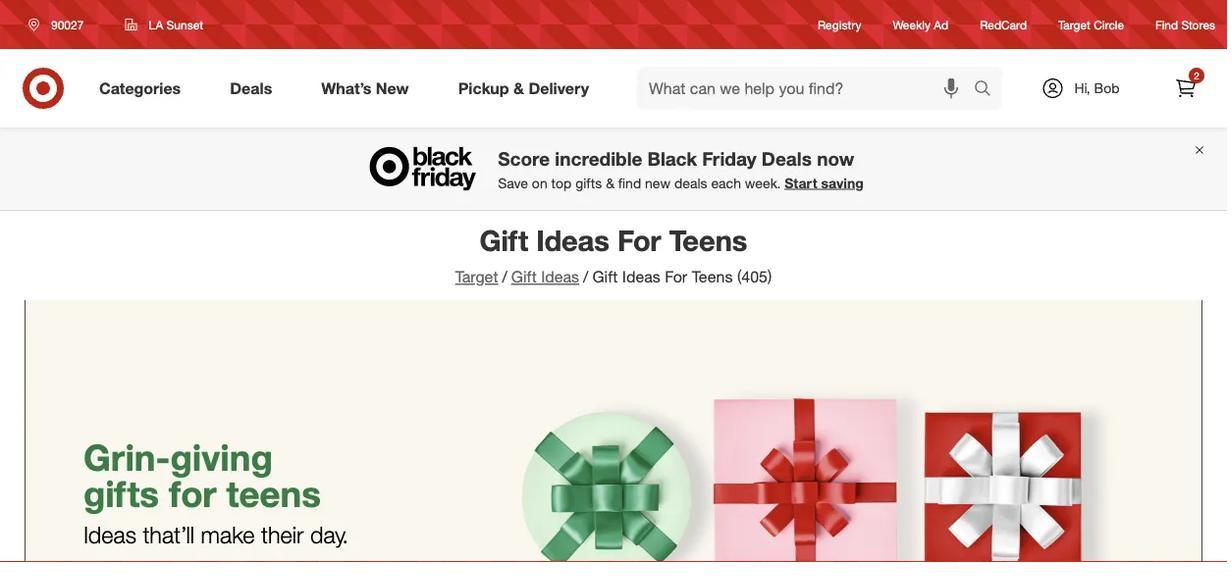 Task type: locate. For each thing, give the bounding box(es) containing it.
saving
[[821, 174, 864, 192]]

1 vertical spatial target
[[455, 268, 498, 287]]

ideas left 'that'll'
[[83, 521, 136, 549]]

for
[[617, 223, 661, 258], [665, 268, 687, 287]]

circle
[[1094, 17, 1124, 32]]

target
[[1058, 17, 1091, 32], [455, 268, 498, 287]]

find stores
[[1156, 17, 1215, 32]]

gift ideas link
[[511, 268, 579, 287]]

registry
[[818, 17, 861, 32]]

2 / from the left
[[583, 268, 588, 287]]

pickup
[[458, 79, 509, 98]]

their
[[261, 521, 304, 549]]

& left find
[[606, 174, 615, 192]]

0 horizontal spatial for
[[617, 223, 661, 258]]

ideas down find
[[622, 268, 660, 287]]

1 horizontal spatial /
[[583, 268, 588, 287]]

grin-giving gifts for teens ideas that'll make their day.
[[83, 436, 349, 549]]

gifts up 'that'll'
[[83, 472, 159, 515]]

new
[[376, 79, 409, 98]]

on
[[532, 174, 547, 192]]

0 vertical spatial deals
[[230, 79, 272, 98]]

ideas inside grin-giving gifts for teens ideas that'll make their day.
[[83, 521, 136, 549]]

black
[[648, 147, 697, 170]]

&
[[513, 79, 524, 98], [606, 174, 615, 192]]

1 vertical spatial deals
[[762, 147, 812, 170]]

stores
[[1181, 17, 1215, 32]]

& right pickup
[[513, 79, 524, 98]]

what's new
[[321, 79, 409, 98]]

friday
[[702, 147, 756, 170]]

deals up start
[[762, 147, 812, 170]]

ideas
[[536, 223, 609, 258], [541, 268, 579, 287], [622, 268, 660, 287], [83, 521, 136, 549]]

/ right "target" link
[[502, 268, 507, 287]]

1 horizontal spatial deals
[[762, 147, 812, 170]]

1 vertical spatial &
[[606, 174, 615, 192]]

target left gift ideas link
[[455, 268, 498, 287]]

search button
[[965, 67, 1012, 114]]

0 horizontal spatial /
[[502, 268, 507, 287]]

deals inside score incredible black friday deals now save on top gifts & find new deals each week. start saving
[[762, 147, 812, 170]]

target left circle at top
[[1058, 17, 1091, 32]]

day.
[[310, 521, 349, 549]]

that'll
[[143, 521, 194, 549]]

1 vertical spatial for
[[665, 268, 687, 287]]

gifts
[[575, 174, 602, 192], [83, 472, 159, 515]]

ad
[[934, 17, 949, 32]]

0 horizontal spatial &
[[513, 79, 524, 98]]

deals left what's
[[230, 79, 272, 98]]

find stores link
[[1156, 16, 1215, 33]]

make
[[201, 521, 255, 549]]

hi,
[[1074, 80, 1090, 97]]

1 / from the left
[[502, 268, 507, 287]]

0 vertical spatial &
[[513, 79, 524, 98]]

deals link
[[213, 67, 297, 110]]

teens left (405)
[[692, 268, 733, 287]]

gift
[[480, 223, 528, 258], [511, 268, 537, 287], [592, 268, 618, 287]]

90027 button
[[16, 7, 104, 42]]

ideas right "target" link
[[541, 268, 579, 287]]

weekly
[[893, 17, 931, 32]]

find
[[1156, 17, 1178, 32]]

week.
[[745, 174, 781, 192]]

teens up (405)
[[669, 223, 748, 258]]

for down find
[[617, 223, 661, 258]]

(405)
[[737, 268, 772, 287]]

grin-
[[83, 436, 170, 479]]

target circle
[[1058, 17, 1124, 32]]

1 horizontal spatial &
[[606, 174, 615, 192]]

/
[[502, 268, 507, 287], [583, 268, 588, 287]]

What can we help you find? suggestions appear below search field
[[637, 67, 979, 110]]

deals
[[674, 174, 707, 192]]

1 horizontal spatial gifts
[[575, 174, 602, 192]]

/ right gift ideas link
[[583, 268, 588, 287]]

teens
[[669, 223, 748, 258], [692, 268, 733, 287]]

find
[[618, 174, 641, 192]]

0 horizontal spatial target
[[455, 268, 498, 287]]

0 horizontal spatial gifts
[[83, 472, 159, 515]]

what's
[[321, 79, 372, 98]]

weekly ad link
[[893, 16, 949, 33]]

1 vertical spatial gifts
[[83, 472, 159, 515]]

pickup & delivery link
[[441, 67, 614, 110]]

new
[[645, 174, 671, 192]]

redcard link
[[980, 16, 1027, 33]]

target circle link
[[1058, 16, 1124, 33]]

for left (405)
[[665, 268, 687, 287]]

0 vertical spatial gifts
[[575, 174, 602, 192]]

deals
[[230, 79, 272, 98], [762, 147, 812, 170]]

incredible
[[555, 147, 642, 170]]

gift up "target" link
[[480, 223, 528, 258]]

0 vertical spatial target
[[1058, 17, 1091, 32]]

sunset
[[166, 17, 203, 32]]

categories link
[[82, 67, 205, 110]]

gifts down the incredible
[[575, 174, 602, 192]]



Task type: describe. For each thing, give the bounding box(es) containing it.
top
[[551, 174, 572, 192]]

teens
[[226, 472, 321, 515]]

score
[[498, 147, 550, 170]]

0 horizontal spatial deals
[[230, 79, 272, 98]]

each
[[711, 174, 741, 192]]

& inside 'link'
[[513, 79, 524, 98]]

gift right "target" link
[[511, 268, 537, 287]]

la
[[149, 17, 163, 32]]

registry link
[[818, 16, 861, 33]]

1 vertical spatial teens
[[692, 268, 733, 287]]

now
[[817, 147, 854, 170]]

0 vertical spatial for
[[617, 223, 661, 258]]

& inside score incredible black friday deals now save on top gifts & find new deals each week. start saving
[[606, 174, 615, 192]]

score incredible black friday deals now save on top gifts & find new deals each week. start saving
[[498, 147, 864, 192]]

2 link
[[1164, 67, 1208, 110]]

search
[[965, 81, 1012, 100]]

pickup & delivery
[[458, 79, 589, 98]]

what's new link
[[305, 67, 434, 110]]

la sunset button
[[112, 7, 216, 42]]

gifts inside grin-giving gifts for teens ideas that'll make their day.
[[83, 472, 159, 515]]

1 horizontal spatial target
[[1058, 17, 1091, 32]]

la sunset
[[149, 17, 203, 32]]

target inside gift ideas for teens target / gift ideas / gift ideas for teens (405)
[[455, 268, 498, 287]]

1 horizontal spatial for
[[665, 268, 687, 287]]

weekly ad
[[893, 17, 949, 32]]

giving
[[170, 436, 273, 479]]

ideas up gift ideas link
[[536, 223, 609, 258]]

target link
[[455, 268, 498, 287]]

90027
[[51, 17, 84, 32]]

gifts inside score incredible black friday deals now save on top gifts & find new deals each week. start saving
[[575, 174, 602, 192]]

gift right gift ideas link
[[592, 268, 618, 287]]

2
[[1194, 69, 1199, 81]]

0 vertical spatial teens
[[669, 223, 748, 258]]

redcard
[[980, 17, 1027, 32]]

bob
[[1094, 80, 1120, 97]]

delivery
[[529, 79, 589, 98]]

categories
[[99, 79, 181, 98]]

save
[[498, 174, 528, 192]]

hi, bob
[[1074, 80, 1120, 97]]

gift ideas for teens target / gift ideas / gift ideas for teens (405)
[[455, 223, 772, 287]]

start
[[785, 174, 817, 192]]

for
[[169, 472, 216, 515]]



Task type: vqa. For each thing, say whether or not it's contained in the screenshot.
THAT'LL on the left of the page
yes



